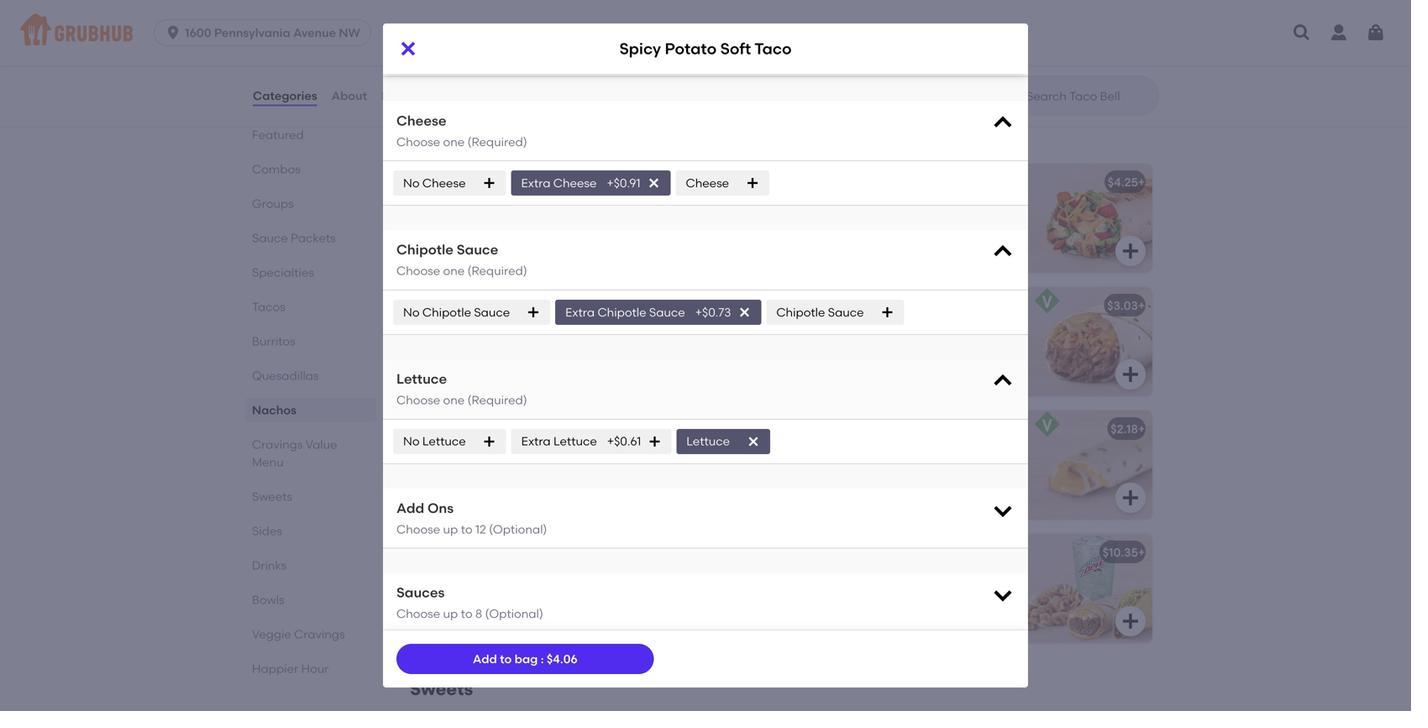 Task type: locate. For each thing, give the bounding box(es) containing it.
chips up 'seasoned' at top left
[[569, 15, 599, 29]]

drink.
[[962, 603, 993, 618]]

choose down sour
[[397, 393, 440, 408]]

fiesta up reduced
[[553, 339, 587, 354]]

$10.35 +
[[1103, 546, 1146, 560]]

strips,
[[589, 339, 624, 354]]

0 horizontal spatial sauce,
[[423, 49, 461, 63]]

up left 8
[[443, 607, 458, 622]]

1 vertical spatial shredded
[[850, 250, 904, 264]]

chipotle left bean
[[777, 305, 825, 320]]

1 horizontal spatial crispy
[[559, 199, 593, 213]]

ons
[[428, 500, 454, 517]]

a for a portion of crispy tortilla chips topped with warm nacho cheese sauce, refried beans, seasoned beef, ripe tomatoes and cool sour cream.
[[423, 15, 432, 29]]

a portion of crispy tortilla chips topped with warm nacho cheese sauce, refried beans, seasoned beef, ripe tomatoes and cool sour cream. button
[[413, 0, 776, 89]]

no potatoes
[[403, 47, 474, 61]]

2 vertical spatial $4.25 +
[[732, 422, 769, 436]]

1 of from the left
[[479, 15, 490, 29]]

tortilla. down sour
[[423, 391, 463, 405]]

sauce.
[[473, 250, 510, 264]]

0 vertical spatial tortilla.
[[965, 267, 1005, 281]]

cravings value menu down nachos on the left of the page
[[252, 438, 337, 470]]

cheese up 'seasoned' at top left
[[570, 32, 611, 46]]

blend,
[[505, 356, 541, 371]]

2 horizontal spatial cheese
[[959, 250, 1000, 264]]

seasoned rice, seasoned beef, nacho cheese sauce, fiesta strips, three cheese blend, reduced fat sour cream wrapped in a warm tortilla.
[[423, 322, 624, 405]]

2 chips from the left
[[841, 15, 871, 29]]

choose up the no cheese
[[397, 135, 440, 149]]

cheddar down tomatoes,
[[907, 250, 956, 264]]

real down extra cheese
[[544, 216, 566, 230]]

lettuce
[[397, 371, 447, 387], [423, 435, 466, 449], [554, 435, 597, 449], [687, 435, 730, 449]]

potato
[[665, 39, 717, 58], [458, 175, 497, 189]]

$4.25 +
[[1108, 175, 1146, 189], [732, 299, 769, 313], [732, 422, 769, 436]]

0 vertical spatial one
[[443, 135, 465, 149]]

1 horizontal spatial soft
[[721, 39, 751, 58]]

0 vertical spatial shredded
[[569, 216, 623, 230]]

sauce down bites,
[[457, 242, 499, 258]]

1 vertical spatial nacho
[[423, 339, 462, 354]]

crispy
[[493, 15, 527, 29], [559, 199, 593, 213]]

1 horizontal spatial fiesta
[[553, 339, 587, 354]]

warm up beans,
[[495, 32, 528, 46]]

a up "sauce"
[[901, 15, 909, 29]]

choose inside add ons choose up to 12 (optional)
[[397, 523, 440, 537]]

menu down nachos on the left of the page
[[252, 455, 284, 470]]

$4.25 for $3.03
[[732, 299, 762, 313]]

one inside cheese choose one (required)
[[443, 135, 465, 149]]

0 vertical spatial value
[[494, 124, 544, 146]]

2 vertical spatial extra
[[522, 435, 551, 449]]

0 horizontal spatial beefy
[[423, 299, 456, 313]]

fiesta down lettuce choose one (required)
[[423, 422, 458, 436]]

beefy inside includes a beefy 5-layer burrito, regular crunchy taco, cinnamon twists, and a large fountain drink.
[[861, 569, 893, 584]]

no left melt
[[403, 305, 420, 320]]

flour down tomatoes,
[[937, 267, 962, 281]]

no for chipotle sauce
[[403, 305, 420, 320]]

sauce
[[252, 231, 288, 245], [457, 242, 499, 258], [474, 305, 510, 320], [649, 305, 685, 320], [828, 305, 864, 320]]

5 choose from the top
[[397, 607, 440, 622]]

0 horizontal spatial veggie
[[252, 628, 291, 642]]

lettuce, down filled
[[499, 216, 542, 230]]

warm up rice
[[901, 267, 934, 281]]

1 vertical spatial up
[[443, 607, 458, 622]]

to inside sauces choose up to 8 (optional)
[[461, 607, 473, 622]]

0 vertical spatial $2.18
[[1111, 422, 1139, 436]]

sauce
[[883, 32, 917, 46]]

sauce down groups
[[252, 231, 288, 245]]

flour inside grilled chicken, fiesta strips, avocado ranch sauce, creamy chipotle sauce, lettuce, tomatoes, and real shredded cheddar cheese wrapped inside a warm flour tortilla.
[[937, 267, 962, 281]]

wrapped up cheesy
[[800, 267, 852, 281]]

beef,
[[603, 49, 631, 63]]

and down corn
[[511, 586, 533, 601]]

lettuce inside lettuce choose one (required)
[[397, 371, 447, 387]]

burrito up rice,
[[487, 299, 526, 313]]

cheese,
[[475, 233, 519, 247]]

2 (required) from the top
[[468, 264, 527, 278]]

(required) up filled
[[468, 135, 527, 149]]

tortilla.
[[965, 267, 1005, 281], [423, 391, 463, 405]]

choose down potato
[[397, 264, 440, 278]]

flour up potato
[[435, 199, 460, 213]]

potato right +$1.22
[[665, 39, 717, 58]]

happier
[[252, 662, 298, 676]]

real inside the a flour tortilla filled with crispy potato bites, lettuce, real shredded cheddar cheese, and creamy chipotle sauce.
[[544, 216, 566, 230]]

and right cheese,
[[522, 233, 545, 247]]

bowls
[[252, 593, 285, 608]]

svg image inside '1600 pennsylvania avenue nw' 'button'
[[165, 24, 182, 41]]

choose for cheese
[[397, 135, 440, 149]]

(required) down cheese,
[[468, 264, 527, 278]]

3 one from the top
[[443, 393, 465, 408]]

(required) inside cheese choose one (required)
[[468, 135, 527, 149]]

(required) inside chipotle sauce choose one (required)
[[468, 264, 527, 278]]

of right side
[[938, 15, 949, 29]]

1 vertical spatial $4.25
[[732, 299, 762, 313]]

up down ons
[[443, 523, 458, 537]]

with up refried
[[468, 32, 492, 46]]

0 vertical spatial flour
[[435, 199, 460, 213]]

a inside nacho chips with a side of warm nacho cheese sauce for dipping.
[[901, 15, 909, 29]]

svg image
[[1292, 23, 1313, 43], [1366, 23, 1386, 43], [662, 47, 676, 61], [744, 57, 765, 77], [992, 111, 1015, 135], [647, 177, 661, 190], [746, 177, 760, 190], [738, 306, 751, 319], [992, 370, 1015, 393], [648, 435, 662, 449], [992, 499, 1015, 522]]

spicy up 'cream.'
[[620, 39, 661, 58]]

seasoned
[[545, 49, 600, 63]]

warm
[[952, 15, 984, 29], [495, 32, 528, 46], [901, 267, 934, 281], [573, 373, 605, 388]]

(required) inside lettuce choose one (required)
[[468, 393, 527, 408]]

one inside lettuce choose one (required)
[[443, 393, 465, 408]]

to inside add ons choose up to 12 (optional)
[[461, 523, 473, 537]]

a inside a portion of crispy tortilla chips topped with warm nacho cheese sauce, refried beans, seasoned beef, ripe tomatoes and cool sour cream.
[[423, 15, 432, 29]]

chipotle ranch grilled chicken burrito image
[[1027, 164, 1153, 273]]

burrito down seasoned rice, seasoned beef, nacho cheese sauce, fiesta strips, three cheese blend, reduced fat sour cream wrapped in a warm tortilla.
[[504, 422, 543, 436]]

chips inside a portion of crispy tortilla chips topped with warm nacho cheese sauce, refried beans, seasoned beef, ripe tomatoes and cool sour cream.
[[569, 15, 599, 29]]

cheddar down potato
[[423, 233, 472, 247]]

with down extra cheese
[[533, 199, 557, 213]]

0 horizontal spatial cheddar
[[423, 233, 472, 247]]

cheese down tomatoes,
[[959, 250, 1000, 264]]

1 vertical spatial beefy
[[861, 569, 893, 584]]

tortilla up bites,
[[463, 199, 500, 213]]

choose down sauces
[[397, 607, 440, 622]]

a up crunchy
[[850, 569, 858, 584]]

lettuce choose one (required)
[[397, 371, 527, 408]]

1 horizontal spatial tortilla
[[529, 15, 566, 29]]

0 horizontal spatial potato
[[458, 175, 497, 189]]

a inside the a flour tortilla filled with crispy potato bites, lettuce, real shredded cheddar cheese, and creamy chipotle sauce.
[[423, 199, 432, 213]]

0 horizontal spatial seasoned
[[423, 322, 480, 337]]

tortilla. down tomatoes,
[[965, 267, 1005, 281]]

1 vertical spatial cheddar
[[907, 250, 956, 264]]

crispy,
[[423, 569, 462, 584]]

1 chips from the left
[[569, 15, 599, 29]]

fat
[[597, 356, 616, 371]]

2 nacho from the left
[[800, 32, 836, 46]]

1 vertical spatial flour
[[937, 267, 962, 281]]

0 vertical spatial lettuce,
[[499, 216, 542, 230]]

(optional) up twists
[[489, 523, 547, 537]]

2 of from the left
[[938, 15, 949, 29]]

choose inside lettuce choose one (required)
[[397, 393, 440, 408]]

puffed
[[465, 569, 502, 584]]

extra up filled
[[521, 176, 551, 190]]

1 vertical spatial extra
[[566, 305, 595, 320]]

0 horizontal spatial nacho
[[531, 32, 567, 46]]

0 vertical spatial taco
[[755, 39, 792, 58]]

0 vertical spatial fiesta
[[553, 339, 587, 354]]

sauce, down ranch
[[849, 233, 887, 247]]

chicken,
[[840, 199, 887, 213]]

2 up from the top
[[443, 607, 458, 622]]

sauce left +$0.73
[[649, 305, 685, 320]]

cheese up potato
[[423, 176, 466, 190]]

one up the no cheese
[[443, 135, 465, 149]]

cheese up cream
[[459, 356, 502, 371]]

0 horizontal spatial crispy
[[493, 15, 527, 29]]

shredded up inside
[[850, 250, 904, 264]]

cinnamon
[[423, 546, 484, 560], [928, 586, 989, 601]]

choose inside cheese choose one (required)
[[397, 135, 440, 149]]

extra up beef,
[[566, 305, 595, 320]]

one up melt
[[443, 264, 465, 278]]

1 horizontal spatial lettuce,
[[890, 233, 933, 247]]

0 vertical spatial creamy
[[930, 216, 974, 230]]

Search Taco Bell search field
[[1025, 88, 1154, 104]]

chips and nacho cheese sauce image
[[1027, 0, 1153, 89]]

1 horizontal spatial spicy potato soft taco
[[620, 39, 792, 58]]

with inside crispy, puffed corn twists sprinkled with cinnamon and sugar.
[[423, 586, 447, 601]]

wrapped down "blend,"
[[495, 373, 546, 388]]

2 vertical spatial sauce,
[[849, 233, 887, 247]]

and inside includes a beefy 5-layer burrito, regular crunchy taco, cinnamon twists, and a large fountain drink.
[[840, 603, 862, 618]]

sauce, down topped
[[423, 49, 461, 63]]

tortilla
[[529, 15, 566, 29], [463, 199, 500, 213]]

0 vertical spatial cravings
[[410, 124, 490, 146]]

1 horizontal spatial beefy
[[861, 569, 893, 584]]

no down lettuce choose one (required)
[[403, 435, 420, 449]]

includes
[[800, 569, 848, 584]]

cinnamon down "burrito,"
[[928, 586, 989, 601]]

and down crunchy
[[840, 603, 862, 618]]

pennsylvania
[[214, 26, 291, 40]]

regular
[[800, 586, 841, 601]]

1 horizontal spatial creamy
[[930, 216, 974, 230]]

creamy
[[930, 216, 974, 230], [547, 233, 591, 247]]

1 vertical spatial sweets
[[410, 679, 473, 700]]

2 one from the top
[[443, 264, 465, 278]]

creamy down "strips,"
[[930, 216, 974, 230]]

spicy
[[620, 39, 661, 58], [423, 175, 455, 189]]

0 horizontal spatial $2.18
[[739, 546, 766, 560]]

fiesta inside seasoned rice, seasoned beef, nacho cheese sauce, fiesta strips, three cheese blend, reduced fat sour cream wrapped in a warm tortilla.
[[553, 339, 587, 354]]

warm inside grilled chicken, fiesta strips, avocado ranch sauce, creamy chipotle sauce, lettuce, tomatoes, and real shredded cheddar cheese wrapped inside a warm flour tortilla.
[[901, 267, 934, 281]]

no for lettuce
[[403, 435, 420, 449]]

a for a flour tortilla filled with crispy potato bites, lettuce, real shredded cheddar cheese, and creamy chipotle sauce.
[[423, 199, 432, 213]]

with
[[874, 15, 898, 29], [468, 32, 492, 46], [533, 199, 557, 213], [423, 586, 447, 601]]

with inside a portion of crispy tortilla chips topped with warm nacho cheese sauce, refried beans, seasoned beef, ripe tomatoes and cool sour cream.
[[468, 32, 492, 46]]

wrapped inside grilled chicken, fiesta strips, avocado ranch sauce, creamy chipotle sauce, lettuce, tomatoes, and real shredded cheddar cheese wrapped inside a warm flour tortilla.
[[800, 267, 852, 281]]

choose for sauces
[[397, 607, 440, 622]]

beans,
[[504, 49, 542, 63]]

1 up from the top
[[443, 523, 458, 537]]

veggie cravings
[[252, 628, 345, 642]]

of inside a portion of crispy tortilla chips topped with warm nacho cheese sauce, refried beans, seasoned beef, ripe tomatoes and cool sour cream.
[[479, 15, 490, 29]]

a inside grilled chicken, fiesta strips, avocado ranch sauce, creamy chipotle sauce, lettuce, tomatoes, and real shredded cheddar cheese wrapped inside a warm flour tortilla.
[[891, 267, 898, 281]]

choose inside chipotle sauce choose one (required)
[[397, 264, 440, 278]]

reduced
[[543, 356, 595, 371]]

(optional)
[[489, 523, 547, 537], [485, 607, 543, 622]]

to left bag
[[500, 652, 512, 667]]

cheesy
[[800, 299, 843, 313]]

1 vertical spatial spicy
[[423, 175, 455, 189]]

taco
[[755, 39, 792, 58], [526, 175, 554, 189]]

and
[[506, 66, 529, 80], [522, 233, 545, 247], [800, 250, 823, 264], [878, 299, 901, 313], [511, 586, 533, 601], [840, 603, 862, 618]]

a up potato
[[423, 199, 432, 213]]

warm inside nacho chips with a side of warm nacho cheese sauce for dipping.
[[952, 15, 984, 29]]

tortilla up beans,
[[529, 15, 566, 29]]

fiesta veggie burrito image
[[650, 411, 776, 520]]

no chipotle sauce
[[403, 305, 510, 320]]

one down sour
[[443, 393, 465, 408]]

up inside add ons choose up to 12 (optional)
[[443, 523, 458, 537]]

real inside grilled chicken, fiesta strips, avocado ranch sauce, creamy chipotle sauce, lettuce, tomatoes, and real shredded cheddar cheese wrapped inside a warm flour tortilla.
[[825, 250, 847, 264]]

0 horizontal spatial lettuce,
[[499, 216, 542, 230]]

1 horizontal spatial taco
[[755, 39, 792, 58]]

12
[[476, 523, 486, 537]]

3 no from the top
[[403, 305, 420, 320]]

0 vertical spatial real
[[544, 216, 566, 230]]

3 (required) from the top
[[468, 393, 527, 408]]

warm up the dipping.
[[952, 15, 984, 29]]

add left bag
[[473, 652, 497, 667]]

chipotle down potato
[[423, 250, 470, 264]]

sauce inside chipotle sauce choose one (required)
[[457, 242, 499, 258]]

3 choose from the top
[[397, 393, 440, 408]]

sauce, down fiesta
[[890, 216, 927, 230]]

chips
[[569, 15, 599, 29], [841, 15, 871, 29]]

no for cheese
[[403, 176, 420, 190]]

seasoned
[[423, 322, 480, 337], [513, 322, 570, 337]]

a right inside
[[891, 267, 898, 281]]

cravings value menu
[[410, 124, 596, 146], [252, 438, 337, 470]]

to
[[461, 523, 473, 537], [461, 607, 473, 622], [500, 652, 512, 667]]

0 vertical spatial tortilla
[[529, 15, 566, 29]]

1 nacho from the left
[[531, 32, 567, 46]]

0 vertical spatial veggie
[[461, 422, 501, 436]]

svg image
[[165, 24, 182, 41], [398, 39, 418, 59], [769, 47, 782, 61], [1121, 57, 1141, 77], [483, 177, 496, 190], [992, 240, 1015, 264], [1121, 241, 1141, 261], [527, 306, 540, 319], [881, 306, 895, 319], [1121, 365, 1141, 385], [483, 435, 496, 449], [747, 435, 760, 449], [1121, 488, 1141, 508], [992, 584, 1015, 607], [744, 612, 765, 632], [1121, 612, 1141, 632]]

$4.25 + for $3.03
[[732, 299, 769, 313]]

1 vertical spatial $4.25 +
[[732, 299, 769, 313]]

0 vertical spatial $4.25 +
[[1108, 175, 1146, 189]]

add left ons
[[397, 500, 424, 517]]

with up "sauce"
[[874, 15, 898, 29]]

with down crispy,
[[423, 586, 447, 601]]

(required) for lettuce
[[468, 393, 527, 408]]

0 horizontal spatial chips
[[569, 15, 599, 29]]

2 vertical spatial (required)
[[468, 393, 527, 408]]

chipotle down the 'avocado'
[[800, 233, 846, 247]]

0 horizontal spatial potatoes
[[423, 47, 474, 61]]

1 horizontal spatial add
[[473, 652, 497, 667]]

1 horizontal spatial real
[[825, 250, 847, 264]]

1 choose from the top
[[397, 135, 440, 149]]

crispy up beans,
[[493, 15, 527, 29]]

potato up bites,
[[458, 175, 497, 189]]

2 a from the top
[[423, 199, 432, 213]]

2 horizontal spatial sauce,
[[890, 216, 927, 230]]

chipotle up the three
[[423, 305, 471, 320]]

sauce,
[[423, 49, 461, 63], [890, 216, 927, 230], [849, 233, 887, 247]]

a
[[423, 15, 432, 29], [423, 199, 432, 213]]

1 horizontal spatial shredded
[[850, 250, 904, 264]]

0 vertical spatial spicy potato soft taco
[[620, 39, 792, 58]]

0 horizontal spatial spicy potato soft taco
[[423, 175, 554, 189]]

chipotle inside chipotle sauce choose one (required)
[[397, 242, 454, 258]]

chips inside nacho chips with a side of warm nacho cheese sauce for dipping.
[[841, 15, 871, 29]]

8
[[476, 607, 482, 622]]

nacho
[[531, 32, 567, 46], [800, 32, 836, 46]]

0 vertical spatial menu
[[548, 124, 596, 146]]

value down quesadillas
[[306, 438, 337, 452]]

seasoned down no chipotle sauce
[[423, 322, 480, 337]]

0 vertical spatial nacho
[[800, 15, 838, 29]]

and inside the a flour tortilla filled with crispy potato bites, lettuce, real shredded cheddar cheese, and creamy chipotle sauce.
[[522, 233, 545, 247]]

wrapped
[[800, 267, 852, 281], [495, 373, 546, 388]]

add inside add ons choose up to 12 (optional)
[[397, 500, 424, 517]]

1 horizontal spatial nacho
[[800, 15, 838, 29]]

real down the 'avocado'
[[825, 250, 847, 264]]

menu
[[548, 124, 596, 146], [252, 455, 284, 470]]

1 vertical spatial spicy potato soft taco
[[423, 175, 554, 189]]

cheese left $2.42
[[686, 176, 729, 190]]

cheese down reviews
[[397, 112, 447, 129]]

0 horizontal spatial shredded
[[569, 216, 623, 230]]

cheese
[[397, 112, 447, 129], [423, 176, 466, 190], [554, 176, 597, 190], [686, 176, 729, 190], [465, 339, 508, 354], [459, 356, 502, 371]]

+ for classic combo
[[1139, 546, 1146, 560]]

sauce packets
[[252, 231, 336, 245]]

one
[[443, 135, 465, 149], [443, 264, 465, 278], [443, 393, 465, 408]]

1 (required) from the top
[[468, 135, 527, 149]]

sour
[[559, 66, 583, 80]]

2 vertical spatial $4.25
[[732, 422, 762, 436]]

$2.42
[[732, 175, 762, 189]]

nacho up 'seasoned' at top left
[[531, 32, 567, 46]]

(optional) down crispy, puffed corn twists sprinkled with cinnamon and sugar.
[[485, 607, 543, 622]]

1 vertical spatial soft
[[500, 175, 523, 189]]

add for add to bag
[[473, 652, 497, 667]]

0 vertical spatial cinnamon
[[423, 546, 484, 560]]

1 vertical spatial wrapped
[[495, 373, 546, 388]]

1 one from the top
[[443, 135, 465, 149]]

veggie down bowls
[[252, 628, 291, 642]]

and inside a portion of crispy tortilla chips topped with warm nacho cheese sauce, refried beans, seasoned beef, ripe tomatoes and cool sour cream.
[[506, 66, 529, 80]]

nacho left "sauce"
[[800, 32, 836, 46]]

extra
[[521, 176, 551, 190], [566, 305, 595, 320], [522, 435, 551, 449]]

1 a from the top
[[423, 15, 432, 29]]

a flour tortilla filled with crispy potato bites, lettuce, real shredded cheddar cheese, and creamy chipotle sauce.
[[423, 199, 623, 264]]

burrito for beefy melt burrito
[[487, 299, 526, 313]]

classic combo image
[[1027, 534, 1153, 643]]

0 vertical spatial (optional)
[[489, 523, 547, 537]]

0 horizontal spatial value
[[306, 438, 337, 452]]

0 horizontal spatial creamy
[[547, 233, 591, 247]]

0 horizontal spatial spicy
[[423, 175, 455, 189]]

chipotle
[[800, 233, 846, 247], [423, 250, 470, 264]]

and inside grilled chicken, fiesta strips, avocado ranch sauce, creamy chipotle sauce, lettuce, tomatoes, and real shredded cheddar cheese wrapped inside a warm flour tortilla.
[[800, 250, 823, 264]]

no down cheese choose one (required)
[[403, 176, 420, 190]]

with inside nacho chips with a side of warm nacho cheese sauce for dipping.
[[874, 15, 898, 29]]

a right "in"
[[562, 373, 570, 388]]

spicy potato soft taco
[[620, 39, 792, 58], [423, 175, 554, 189]]

0 vertical spatial up
[[443, 523, 458, 537]]

fiesta veggie burrito
[[423, 422, 543, 436]]

search icon image
[[1000, 86, 1020, 106]]

1 vertical spatial tortilla.
[[423, 391, 463, 405]]

and down the 'avocado'
[[800, 250, 823, 264]]

drinks
[[252, 559, 287, 573]]

real
[[544, 216, 566, 230], [825, 250, 847, 264]]

cheddar inside the a flour tortilla filled with crispy potato bites, lettuce, real shredded cheddar cheese, and creamy chipotle sauce.
[[423, 233, 472, 247]]

1 horizontal spatial tortilla.
[[965, 267, 1005, 281]]

one for lettuce
[[443, 393, 465, 408]]

1 vertical spatial add
[[473, 652, 497, 667]]

beefy
[[423, 299, 456, 313], [861, 569, 893, 584]]

tortilla. inside seasoned rice, seasoned beef, nacho cheese sauce, fiesta strips, three cheese blend, reduced fat sour cream wrapped in a warm tortilla.
[[423, 391, 463, 405]]

2 choose from the top
[[397, 264, 440, 278]]

shredded inside the a flour tortilla filled with crispy potato bites, lettuce, real shredded cheddar cheese, and creamy chipotle sauce.
[[569, 216, 623, 230]]

cravings up the no cheese
[[410, 124, 490, 146]]

1 horizontal spatial chips
[[841, 15, 871, 29]]

1 vertical spatial (required)
[[468, 264, 527, 278]]

0 vertical spatial add
[[397, 500, 424, 517]]

0 vertical spatial chipotle
[[800, 233, 846, 247]]

nachos bellgrande® image
[[650, 0, 776, 89]]

0 horizontal spatial wrapped
[[495, 373, 546, 388]]

choose inside sauces choose up to 8 (optional)
[[397, 607, 440, 622]]

beefy up crunchy
[[861, 569, 893, 584]]

crispy inside the a flour tortilla filled with crispy potato bites, lettuce, real shredded cheddar cheese, and creamy chipotle sauce.
[[559, 199, 593, 213]]

seasoned up the sauce,
[[513, 322, 570, 337]]

0 horizontal spatial cinnamon
[[423, 546, 484, 560]]

crunchy
[[844, 586, 892, 601]]

to left 12
[[461, 523, 473, 537]]

bag
[[515, 652, 538, 667]]

0 vertical spatial $4.25
[[1108, 175, 1139, 189]]

lettuce, inside grilled chicken, fiesta strips, avocado ranch sauce, creamy chipotle sauce, lettuce, tomatoes, and real shredded cheddar cheese wrapped inside a warm flour tortilla.
[[890, 233, 933, 247]]

quesadillas
[[252, 369, 319, 383]]

0 horizontal spatial fiesta
[[423, 422, 458, 436]]

1 vertical spatial chipotle
[[423, 250, 470, 264]]

0 vertical spatial sweets
[[252, 490, 293, 504]]

1 vertical spatial cravings value menu
[[252, 438, 337, 470]]

chipotle inside grilled chicken, fiesta strips, avocado ranch sauce, creamy chipotle sauce, lettuce, tomatoes, and real shredded cheddar cheese wrapped inside a warm flour tortilla.
[[800, 233, 846, 247]]

4 choose from the top
[[397, 523, 440, 537]]

2 no from the top
[[403, 176, 420, 190]]

0 horizontal spatial flour
[[435, 199, 460, 213]]

value up extra cheese
[[494, 124, 544, 146]]

4 no from the top
[[403, 435, 420, 449]]

topped
[[423, 32, 465, 46]]

cravings value menu down tomatoes
[[410, 124, 596, 146]]

crispy down extra cheese
[[559, 199, 593, 213]]

cravings down nachos on the left of the page
[[252, 438, 303, 452]]

up inside sauces choose up to 8 (optional)
[[443, 607, 458, 622]]

1 vertical spatial one
[[443, 264, 465, 278]]

0 vertical spatial soft
[[721, 39, 751, 58]]

$4.25 + for $2.18
[[732, 422, 769, 436]]



Task type: vqa. For each thing, say whether or not it's contained in the screenshot.
"wrapped" to the bottom
yes



Task type: describe. For each thing, give the bounding box(es) containing it.
hour
[[301, 662, 329, 676]]

tortilla. inside grilled chicken, fiesta strips, avocado ranch sauce, creamy chipotle sauce, lettuce, tomatoes, and real shredded cheddar cheese wrapped inside a warm flour tortilla.
[[965, 267, 1005, 281]]

potato
[[423, 216, 462, 230]]

cheesy roll up image
[[1027, 411, 1153, 520]]

nacho inside nacho chips with a side of warm nacho cheese sauce for dipping.
[[800, 15, 838, 29]]

choose for lettuce
[[397, 393, 440, 408]]

2 vertical spatial to
[[500, 652, 512, 667]]

chipotle up strips,
[[598, 305, 647, 320]]

fountain
[[912, 603, 959, 618]]

1 horizontal spatial veggie
[[461, 422, 501, 436]]

categories button
[[252, 66, 318, 126]]

of inside nacho chips with a side of warm nacho cheese sauce for dipping.
[[938, 15, 949, 29]]

burrito for fiesta veggie burrito
[[504, 422, 543, 436]]

cream
[[452, 373, 492, 388]]

extra for cheese
[[521, 176, 551, 190]]

no cheese
[[403, 176, 466, 190]]

$10.35
[[1103, 546, 1139, 560]]

(optional) inside sauces choose up to 8 (optional)
[[485, 607, 543, 622]]

a portion of crispy tortilla chips topped with warm nacho cheese sauce, refried beans, seasoned beef, ripe tomatoes and cool sour cream.
[[423, 15, 631, 80]]

cool
[[532, 66, 556, 80]]

cinnamon inside includes a beefy 5-layer burrito, regular crunchy taco, cinnamon twists, and a large fountain drink.
[[928, 586, 989, 601]]

grilled
[[800, 199, 837, 213]]

melt
[[459, 299, 484, 313]]

about button
[[331, 66, 368, 126]]

+ for cheesy bean and rice burrito
[[1139, 299, 1146, 313]]

creamy inside grilled chicken, fiesta strips, avocado ranch sauce, creamy chipotle sauce, lettuce, tomatoes, and real shredded cheddar cheese wrapped inside a warm flour tortilla.
[[930, 216, 974, 230]]

1600 pennsylvania avenue nw button
[[154, 19, 378, 46]]

sides
[[252, 524, 282, 539]]

cheese choose one (required)
[[397, 112, 527, 149]]

$3.03
[[1108, 299, 1139, 313]]

+ for fiesta veggie burrito
[[762, 422, 769, 436]]

1 vertical spatial sauce,
[[890, 216, 927, 230]]

groups
[[252, 197, 294, 211]]

layer
[[908, 569, 939, 584]]

cheese inside a portion of crispy tortilla chips topped with warm nacho cheese sauce, refried beans, seasoned beef, ripe tomatoes and cool sour cream.
[[570, 32, 611, 46]]

+ for spicy potato soft taco
[[762, 175, 769, 189]]

grilled chicken, fiesta strips, avocado ranch sauce, creamy chipotle sauce, lettuce, tomatoes, and real shredded cheddar cheese wrapped inside a warm flour tortilla.
[[800, 199, 1005, 281]]

cinnamon twists
[[423, 546, 522, 560]]

categories
[[253, 89, 317, 103]]

dipping.
[[939, 32, 985, 46]]

avocado
[[800, 216, 851, 230]]

reviews button
[[381, 66, 429, 126]]

strips,
[[925, 199, 958, 213]]

wrapped inside seasoned rice, seasoned beef, nacho cheese sauce, fiesta strips, three cheese blend, reduced fat sour cream wrapped in a warm tortilla.
[[495, 373, 546, 388]]

5-
[[896, 569, 908, 584]]

nacho chips with a side of warm nacho cheese sauce for dipping. button
[[790, 0, 1153, 89]]

1 vertical spatial cravings
[[252, 438, 303, 452]]

+$0.73
[[695, 305, 731, 320]]

1 vertical spatial fiesta
[[423, 422, 458, 436]]

fiesta
[[890, 199, 922, 213]]

2 vertical spatial cravings
[[294, 628, 345, 642]]

chipotle sauce choose one (required)
[[397, 242, 527, 278]]

0 horizontal spatial cravings value menu
[[252, 438, 337, 470]]

nacho inside nacho chips with a side of warm nacho cheese sauce for dipping.
[[800, 32, 836, 46]]

sprinkled
[[569, 569, 620, 584]]

add to bag : $4.06
[[473, 652, 578, 667]]

extra chipotle sauce
[[566, 305, 685, 320]]

1 horizontal spatial menu
[[548, 124, 596, 146]]

1 vertical spatial potato
[[458, 175, 497, 189]]

nacho inside seasoned rice, seasoned beef, nacho cheese sauce, fiesta strips, three cheese blend, reduced fat sour cream wrapped in a warm tortilla.
[[423, 339, 462, 354]]

sauce down inside
[[828, 305, 864, 320]]

warm inside a portion of crispy tortilla chips topped with warm nacho cheese sauce, refried beans, seasoned beef, ripe tomatoes and cool sour cream.
[[495, 32, 528, 46]]

beefy melt burrito
[[423, 299, 526, 313]]

burrito,
[[942, 569, 983, 584]]

0 vertical spatial potato
[[665, 39, 717, 58]]

includes a beefy 5-layer burrito, regular crunchy taco, cinnamon twists, and a large fountain drink.
[[800, 569, 993, 618]]

twists
[[534, 569, 566, 584]]

(required) for cheese
[[468, 135, 527, 149]]

side
[[912, 15, 935, 29]]

in
[[549, 373, 559, 388]]

refried
[[464, 49, 501, 63]]

cheese inside cheese choose one (required)
[[397, 112, 447, 129]]

chipotle inside the a flour tortilla filled with crispy potato bites, lettuce, real shredded cheddar cheese, and creamy chipotle sauce.
[[423, 250, 470, 264]]

:
[[541, 652, 544, 667]]

cheesy bean and rice burrito image
[[1027, 287, 1153, 396]]

beefy melt burrito image
[[650, 287, 776, 396]]

1 vertical spatial veggie
[[252, 628, 291, 642]]

$4.06
[[547, 652, 578, 667]]

specialties
[[252, 266, 314, 280]]

extra for lettuce
[[522, 435, 551, 449]]

1 no from the top
[[403, 47, 420, 61]]

one inside chipotle sauce choose one (required)
[[443, 264, 465, 278]]

shredded inside grilled chicken, fiesta strips, avocado ranch sauce, creamy chipotle sauce, lettuce, tomatoes, and real shredded cheddar cheese wrapped inside a warm flour tortilla.
[[850, 250, 904, 264]]

lettuce, inside the a flour tortilla filled with crispy potato bites, lettuce, real shredded cheddar cheese, and creamy chipotle sauce.
[[499, 216, 542, 230]]

(optional) inside add ons choose up to 12 (optional)
[[489, 523, 547, 537]]

1 potatoes from the left
[[423, 47, 474, 61]]

flour inside the a flour tortilla filled with crispy potato bites, lettuce, real shredded cheddar cheese, and creamy chipotle sauce.
[[435, 199, 460, 213]]

$2.18 +
[[1111, 422, 1146, 436]]

a inside seasoned rice, seasoned beef, nacho cheese sauce, fiesta strips, three cheese blend, reduced fat sour cream wrapped in a warm tortilla.
[[562, 373, 570, 388]]

and inside crispy, puffed corn twists sprinkled with cinnamon and sugar.
[[511, 586, 533, 601]]

crispy, puffed corn twists sprinkled with cinnamon and sugar.
[[423, 569, 620, 601]]

classic combo
[[800, 546, 888, 560]]

tortilla inside a portion of crispy tortilla chips topped with warm nacho cheese sauce, refried beans, seasoned beef, ripe tomatoes and cool sour cream.
[[529, 15, 566, 29]]

1 vertical spatial taco
[[526, 175, 554, 189]]

cheese down rice,
[[465, 339, 508, 354]]

+$1.22
[[622, 47, 656, 61]]

and left rice
[[878, 299, 901, 313]]

sauce, inside a portion of crispy tortilla chips topped with warm nacho cheese sauce, refried beans, seasoned beef, ripe tomatoes and cool sour cream.
[[423, 49, 461, 63]]

tacos
[[252, 300, 286, 314]]

cinnamon twists image
[[650, 534, 776, 643]]

$2.18 for $2.18 +
[[1111, 422, 1139, 436]]

featured
[[252, 128, 304, 142]]

add for add ons
[[397, 500, 424, 517]]

$4.25 for $2.18
[[732, 422, 762, 436]]

2 potatoes from the left
[[701, 47, 752, 61]]

2 seasoned from the left
[[513, 322, 570, 337]]

twists
[[486, 546, 522, 560]]

ranch
[[854, 216, 887, 230]]

sugar.
[[536, 586, 571, 601]]

1600
[[185, 26, 211, 40]]

extra lettuce
[[522, 435, 597, 449]]

crispy inside a portion of crispy tortilla chips topped with warm nacho cheese sauce, refried beans, seasoned beef, ripe tomatoes and cool sour cream.
[[493, 15, 527, 29]]

happier hour
[[252, 662, 329, 676]]

add ons choose up to 12 (optional)
[[397, 500, 547, 537]]

no lettuce
[[403, 435, 466, 449]]

spicy potato soft taco image
[[650, 164, 776, 273]]

burritos
[[252, 334, 296, 349]]

creamy inside the a flour tortilla filled with crispy potato bites, lettuce, real shredded cheddar cheese, and creamy chipotle sauce.
[[547, 233, 591, 247]]

tomatoes
[[448, 66, 503, 80]]

sauces
[[397, 585, 445, 601]]

+ for beefy melt burrito
[[762, 299, 769, 313]]

nachos
[[252, 403, 297, 418]]

cheese left +$0.91
[[554, 176, 597, 190]]

one for cheese
[[443, 135, 465, 149]]

tortilla inside the a flour tortilla filled with crispy potato bites, lettuce, real shredded cheddar cheese, and creamy chipotle sauce.
[[463, 199, 500, 213]]

nacho inside a portion of crispy tortilla chips topped with warm nacho cheese sauce, refried beans, seasoned beef, ripe tomatoes and cool sour cream.
[[531, 32, 567, 46]]

corn
[[505, 569, 531, 584]]

tomatoes,
[[935, 233, 993, 247]]

1 vertical spatial menu
[[252, 455, 284, 470]]

a down crunchy
[[865, 603, 873, 618]]

burrito right rice
[[932, 299, 971, 313]]

cinnamon
[[450, 586, 508, 601]]

1 horizontal spatial cravings value menu
[[410, 124, 596, 146]]

$2.18 for $2.18
[[739, 546, 766, 560]]

bites,
[[465, 216, 496, 230]]

portion
[[435, 15, 476, 29]]

1 horizontal spatial spicy
[[620, 39, 661, 58]]

nw
[[339, 26, 360, 40]]

extra for chipotle sauce
[[566, 305, 595, 320]]

$2.42 +
[[732, 175, 769, 189]]

sauce up rice,
[[474, 305, 510, 320]]

bean
[[845, 299, 875, 313]]

classic
[[800, 546, 842, 560]]

cheddar inside grilled chicken, fiesta strips, avocado ranch sauce, creamy chipotle sauce, lettuce, tomatoes, and real shredded cheddar cheese wrapped inside a warm flour tortilla.
[[907, 250, 956, 264]]

1600 pennsylvania avenue nw
[[185, 26, 360, 40]]

reviews
[[382, 89, 428, 103]]

main navigation navigation
[[0, 0, 1412, 66]]

three
[[423, 356, 456, 371]]

cheese inside nacho chips with a side of warm nacho cheese sauce for dipping.
[[839, 32, 880, 46]]

0 horizontal spatial sweets
[[252, 490, 293, 504]]

cheese inside grilled chicken, fiesta strips, avocado ranch sauce, creamy chipotle sauce, lettuce, tomatoes, and real shredded cheddar cheese wrapped inside a warm flour tortilla.
[[959, 250, 1000, 264]]

with inside the a flour tortilla filled with crispy potato bites, lettuce, real shredded cheddar cheese, and creamy chipotle sauce.
[[533, 199, 557, 213]]

cream.
[[586, 66, 626, 80]]

warm inside seasoned rice, seasoned beef, nacho cheese sauce, fiesta strips, three cheese blend, reduced fat sour cream wrapped in a warm tortilla.
[[573, 373, 605, 388]]

1 seasoned from the left
[[423, 322, 480, 337]]

about
[[332, 89, 367, 103]]

sauce,
[[511, 339, 550, 354]]



